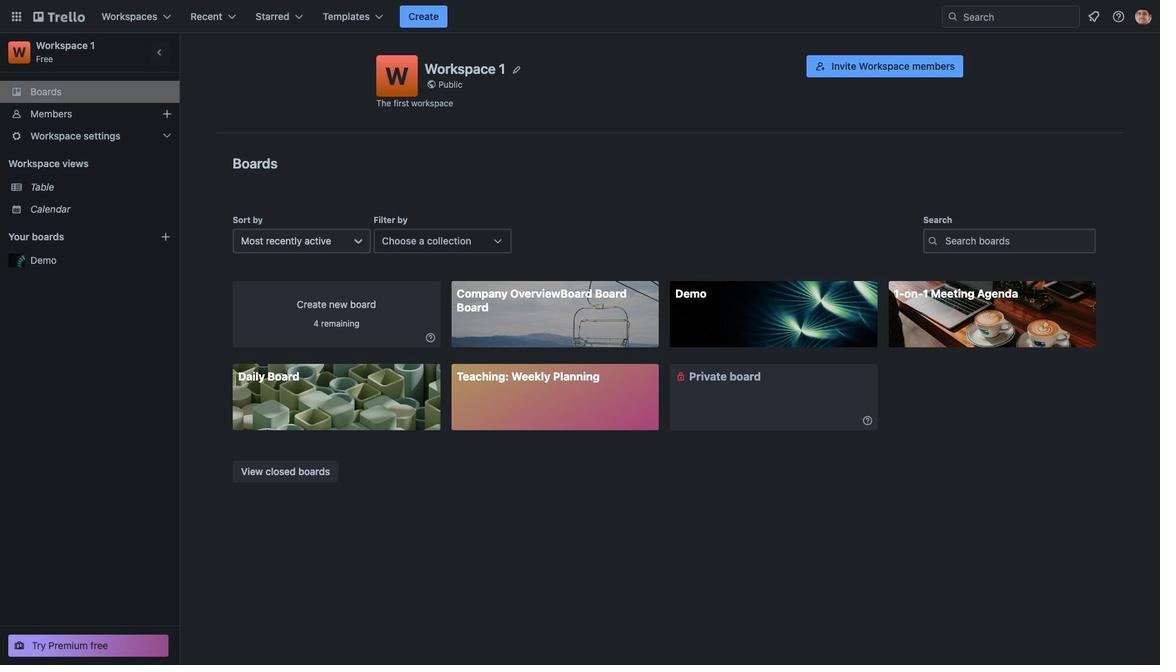 Task type: vqa. For each thing, say whether or not it's contained in the screenshot.
Board name text box
no



Task type: locate. For each thing, give the bounding box(es) containing it.
0 notifications image
[[1086, 8, 1103, 25]]

sm image
[[674, 370, 688, 383], [861, 414, 875, 428]]

open information menu image
[[1112, 10, 1126, 23]]

1 horizontal spatial sm image
[[861, 414, 875, 428]]

add board image
[[160, 231, 171, 242]]

0 vertical spatial sm image
[[674, 370, 688, 383]]

1 vertical spatial sm image
[[861, 414, 875, 428]]

search image
[[948, 11, 959, 22]]

your boards with 1 items element
[[8, 229, 140, 245]]

james peterson (jamespeterson93) image
[[1136, 8, 1152, 25]]

Search field
[[942, 6, 1081, 28]]



Task type: describe. For each thing, give the bounding box(es) containing it.
back to home image
[[33, 6, 85, 28]]

workspace navigation collapse icon image
[[151, 43, 170, 62]]

sm image
[[424, 331, 438, 345]]

primary element
[[0, 0, 1161, 33]]

0 horizontal spatial sm image
[[674, 370, 688, 383]]

Search boards text field
[[924, 229, 1096, 254]]



